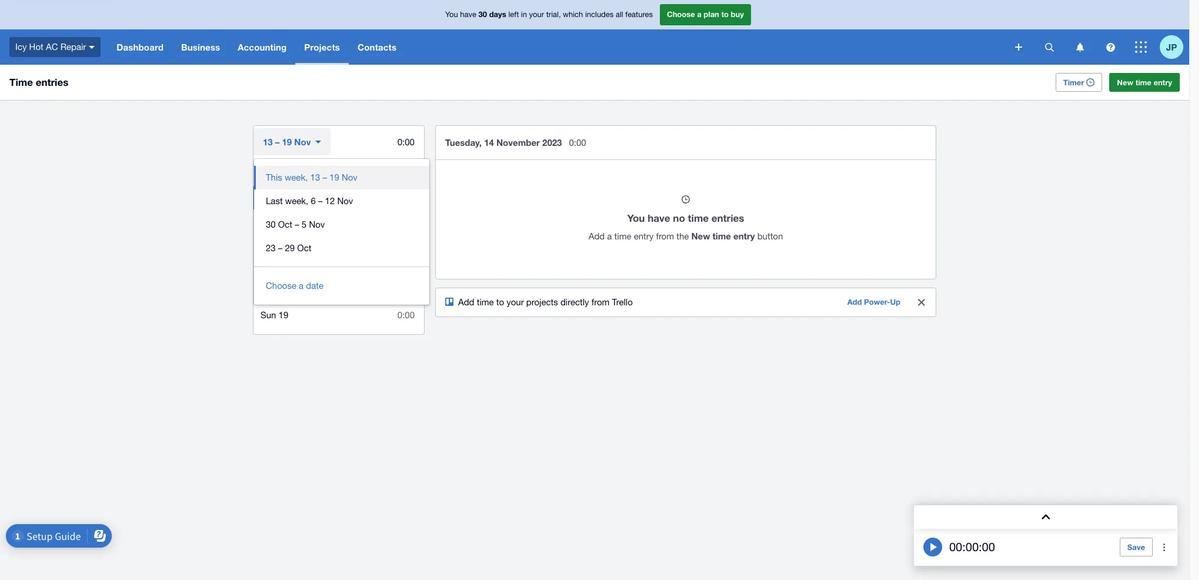 Task type: vqa. For each thing, say whether or not it's contained in the screenshot.
leftmost choose
yes



Task type: describe. For each thing, give the bounding box(es) containing it.
banner containing jp
[[0, 0, 1190, 65]]

sat 18
[[261, 287, 286, 297]]

nov inside the 13 – 19 nov popup button
[[294, 136, 311, 147]]

projects
[[304, 42, 340, 52]]

plan
[[704, 10, 719, 19]]

14 for tuesday,
[[484, 137, 494, 148]]

wed 15 button
[[254, 209, 424, 233]]

fri
[[261, 263, 271, 273]]

15
[[281, 216, 291, 226]]

all
[[616, 10, 623, 19]]

icy
[[15, 42, 27, 52]]

2 vertical spatial 19
[[279, 310, 288, 320]]

new time entry
[[1117, 78, 1173, 87]]

13 inside "this week, 13 – 19 nov" button
[[310, 172, 320, 182]]

12
[[325, 196, 335, 206]]

30 oct – 5 nov
[[266, 219, 325, 229]]

5
[[302, 219, 307, 229]]

you for you have no time entries
[[627, 212, 645, 224]]

1 horizontal spatial 13
[[281, 169, 291, 179]]

which
[[563, 10, 583, 19]]

more options image
[[1153, 535, 1177, 559]]

2 horizontal spatial add
[[848, 297, 862, 307]]

time
[[9, 76, 33, 88]]

new inside button
[[1117, 78, 1134, 87]]

– right 6
[[318, 196, 323, 206]]

sun
[[261, 310, 276, 320]]

thu 16 button
[[254, 233, 424, 257]]

time inside add a time entry from the new time entry button
[[615, 231, 632, 241]]

– inside popup button
[[275, 136, 280, 147]]

29
[[285, 243, 295, 253]]

a for choose a date
[[299, 281, 304, 291]]

svg image inside icy hot ac repair "popup button"
[[89, 46, 95, 49]]

6
[[311, 196, 316, 206]]

save
[[1128, 542, 1145, 552]]

jp
[[1167, 41, 1177, 52]]

fri 17
[[261, 263, 284, 273]]

jp button
[[1160, 29, 1190, 65]]

2023
[[542, 137, 562, 148]]

0:00 for tue 14
[[398, 192, 415, 202]]

icy hot ac repair
[[15, 42, 86, 52]]

contacts button
[[349, 29, 406, 65]]

tue
[[261, 192, 275, 202]]

thu 16
[[261, 239, 288, 249]]

23
[[266, 243, 276, 253]]

nov inside "last week, 6 – 12 nov" button
[[337, 196, 353, 206]]

days
[[489, 10, 506, 19]]

wed
[[261, 216, 278, 226]]

business button
[[172, 29, 229, 65]]

– up 12
[[323, 172, 327, 182]]

the
[[677, 231, 689, 241]]

list box containing this week, 13 – 19 nov
[[254, 159, 429, 267]]

tuesday,
[[445, 137, 482, 148]]

power-
[[864, 297, 890, 307]]

time inside button
[[1136, 78, 1152, 87]]

add power-up
[[848, 297, 901, 307]]

accounting
[[238, 42, 287, 52]]

0 vertical spatial 30
[[479, 10, 487, 19]]

navigation containing dashboard
[[108, 29, 1007, 65]]

13 inside popup button
[[263, 136, 273, 147]]

choose a date button
[[254, 274, 429, 298]]

tuesday, 14 november 2023
[[445, 137, 562, 148]]

november
[[497, 137, 540, 148]]

sun 19
[[261, 310, 288, 320]]

left
[[509, 10, 519, 19]]

button
[[758, 231, 783, 241]]

you have 30 days left in your trial, which includes all features
[[445, 10, 653, 19]]

timer button
[[1056, 73, 1103, 92]]

add a time entry from the new time entry button
[[589, 231, 783, 241]]

includes
[[585, 10, 614, 19]]

a for choose a plan to buy
[[697, 10, 702, 19]]

directly
[[561, 297, 589, 307]]

0:00 for sun 19
[[398, 310, 415, 320]]

new time entry button
[[1110, 73, 1180, 92]]

group containing this week, 13 – 19 nov
[[254, 159, 429, 305]]

this
[[266, 172, 282, 182]]

19 inside popup button
[[282, 136, 292, 147]]

this week, 13 – 19 nov
[[266, 172, 358, 182]]

this week, 13 – 19 nov button
[[254, 166, 429, 189]]

00:00:00
[[950, 540, 995, 554]]

time entries
[[9, 76, 68, 88]]

1 horizontal spatial svg image
[[1136, 41, 1147, 53]]

0 horizontal spatial new
[[692, 231, 710, 241]]

23 – 29 oct button
[[254, 237, 429, 260]]

last
[[266, 196, 283, 206]]

accounting button
[[229, 29, 296, 65]]



Task type: locate. For each thing, give the bounding box(es) containing it.
0 horizontal spatial 30
[[266, 219, 276, 229]]

in
[[521, 10, 527, 19]]

have left no in the top of the page
[[648, 212, 670, 224]]

19 inside button
[[330, 172, 339, 182]]

choose a plan to buy
[[667, 10, 744, 19]]

mon
[[261, 169, 278, 179]]

navigation
[[108, 29, 1007, 65]]

week,
[[285, 172, 308, 182], [285, 196, 308, 206]]

you left no in the top of the page
[[627, 212, 645, 224]]

have inside you have 30 days left in your trial, which includes all features
[[460, 10, 477, 19]]

1 horizontal spatial choose
[[667, 10, 695, 19]]

your left the projects
[[507, 297, 524, 307]]

repair
[[60, 42, 86, 52]]

add for from
[[458, 297, 475, 307]]

1 vertical spatial you
[[627, 212, 645, 224]]

30 left 15
[[266, 219, 276, 229]]

add
[[589, 231, 605, 241], [458, 297, 475, 307], [848, 297, 862, 307]]

0 horizontal spatial have
[[460, 10, 477, 19]]

1 vertical spatial entries
[[712, 212, 745, 224]]

choose for choose a plan to buy
[[667, 10, 695, 19]]

0 horizontal spatial you
[[445, 10, 458, 19]]

up
[[890, 297, 901, 307]]

13 – 19 nov button
[[254, 128, 331, 155]]

0 horizontal spatial oct
[[278, 219, 292, 229]]

2 horizontal spatial a
[[697, 10, 702, 19]]

clear button
[[910, 291, 934, 314]]

you left days
[[445, 10, 458, 19]]

nov inside 30 oct – 5 nov 'button'
[[309, 219, 325, 229]]

new right timer button
[[1117, 78, 1134, 87]]

0:00 for mon 13
[[398, 169, 415, 179]]

13 up 6
[[310, 172, 320, 182]]

2 horizontal spatial entry
[[1154, 78, 1173, 87]]

your
[[529, 10, 544, 19], [507, 297, 524, 307]]

1 horizontal spatial you
[[627, 212, 645, 224]]

list box
[[254, 159, 429, 267]]

a
[[697, 10, 702, 19], [607, 231, 612, 241], [299, 281, 304, 291]]

0 vertical spatial 19
[[282, 136, 292, 147]]

17
[[274, 263, 284, 273]]

you inside you have 30 days left in your trial, which includes all features
[[445, 10, 458, 19]]

choose for choose a date
[[266, 281, 297, 291]]

0:00
[[398, 137, 415, 147], [569, 138, 586, 148], [398, 169, 415, 179], [398, 192, 415, 202], [398, 263, 415, 273], [398, 310, 415, 320]]

0 vertical spatial have
[[460, 10, 477, 19]]

clear image
[[918, 299, 925, 306]]

entries
[[36, 76, 68, 88], [712, 212, 745, 224]]

19 up mon 13
[[282, 136, 292, 147]]

0 vertical spatial you
[[445, 10, 458, 19]]

1 vertical spatial from
[[592, 297, 610, 307]]

time
[[1136, 78, 1152, 87], [688, 212, 709, 224], [713, 231, 731, 241], [615, 231, 632, 241], [477, 297, 494, 307]]

svg image
[[1136, 41, 1147, 53], [1045, 43, 1054, 51]]

14 right tuesday,
[[484, 137, 494, 148]]

30 inside 'button'
[[266, 219, 276, 229]]

from
[[656, 231, 674, 241], [592, 297, 610, 307]]

a inside add a time entry from the new time entry button
[[607, 231, 612, 241]]

ac
[[46, 42, 58, 52]]

timer
[[1064, 78, 1085, 87]]

dashboard link
[[108, 29, 172, 65]]

13 up mon
[[263, 136, 273, 147]]

entry down jp
[[1154, 78, 1173, 87]]

1 horizontal spatial a
[[607, 231, 612, 241]]

your inside you have 30 days left in your trial, which includes all features
[[529, 10, 544, 19]]

mon 13
[[261, 169, 291, 179]]

thu
[[261, 239, 276, 249]]

date
[[306, 281, 324, 291]]

2 horizontal spatial 13
[[310, 172, 320, 182]]

0 horizontal spatial a
[[299, 281, 304, 291]]

choose
[[667, 10, 695, 19], [266, 281, 297, 291]]

have
[[460, 10, 477, 19], [648, 212, 670, 224]]

1 vertical spatial 14
[[277, 192, 287, 202]]

business
[[181, 42, 220, 52]]

save button
[[1120, 538, 1153, 557]]

1 horizontal spatial have
[[648, 212, 670, 224]]

0 vertical spatial choose
[[667, 10, 695, 19]]

entries up add a time entry from the new time entry button
[[712, 212, 745, 224]]

you for you have 30 days left in your trial, which includes all features
[[445, 10, 458, 19]]

nov up this week, 13 – 19 nov
[[294, 136, 311, 147]]

no
[[673, 212, 685, 224]]

1 vertical spatial choose
[[266, 281, 297, 291]]

you
[[445, 10, 458, 19], [627, 212, 645, 224]]

entry left the
[[634, 231, 654, 241]]

dashboard
[[117, 42, 164, 52]]

0 vertical spatial a
[[697, 10, 702, 19]]

to left the projects
[[496, 297, 504, 307]]

1 horizontal spatial to
[[722, 10, 729, 19]]

1 vertical spatial oct
[[297, 243, 312, 253]]

0 vertical spatial to
[[722, 10, 729, 19]]

0 horizontal spatial 13
[[263, 136, 273, 147]]

trello
[[612, 297, 633, 307]]

14 right tue
[[277, 192, 287, 202]]

1 horizontal spatial 30
[[479, 10, 487, 19]]

new
[[1117, 78, 1134, 87], [692, 231, 710, 241]]

oct right the 29 at left
[[297, 243, 312, 253]]

sat
[[261, 287, 274, 297]]

0 vertical spatial from
[[656, 231, 674, 241]]

oct left 5
[[278, 219, 292, 229]]

23 – 29 oct
[[266, 243, 312, 253]]

nov
[[294, 136, 311, 147], [342, 172, 358, 182], [337, 196, 353, 206], [309, 219, 325, 229]]

from inside add a time entry from the new time entry button
[[656, 231, 674, 241]]

– right 23
[[278, 243, 283, 253]]

– left 5
[[295, 219, 299, 229]]

1 horizontal spatial entry
[[734, 231, 755, 241]]

0 vertical spatial oct
[[278, 219, 292, 229]]

16
[[278, 239, 288, 249]]

entry inside add a time entry from the new time entry button
[[634, 231, 654, 241]]

0 horizontal spatial entry
[[634, 231, 654, 241]]

2 vertical spatial a
[[299, 281, 304, 291]]

choose a date link
[[266, 281, 324, 291]]

entry left button
[[734, 231, 755, 241]]

projects
[[526, 297, 558, 307]]

19 up 12
[[330, 172, 339, 182]]

week, inside "this week, 13 – 19 nov" button
[[285, 172, 308, 182]]

1 vertical spatial new
[[692, 231, 710, 241]]

19 right sun
[[279, 310, 288, 320]]

have for no
[[648, 212, 670, 224]]

0 horizontal spatial to
[[496, 297, 504, 307]]

0 horizontal spatial your
[[507, 297, 524, 307]]

nov right 5
[[309, 219, 325, 229]]

features
[[626, 10, 653, 19]]

contacts
[[358, 42, 397, 52]]

add for new
[[589, 231, 605, 241]]

oct inside 'button'
[[278, 219, 292, 229]]

1 horizontal spatial new
[[1117, 78, 1134, 87]]

to
[[722, 10, 729, 19], [496, 297, 504, 307]]

1 vertical spatial a
[[607, 231, 612, 241]]

you have no time entries
[[627, 212, 745, 224]]

– up mon 13
[[275, 136, 280, 147]]

1 horizontal spatial entries
[[712, 212, 745, 224]]

group
[[254, 159, 429, 305]]

1 horizontal spatial oct
[[297, 243, 312, 253]]

1 horizontal spatial add
[[589, 231, 605, 241]]

week, for last
[[285, 196, 308, 206]]

– inside 'button'
[[295, 219, 299, 229]]

0 horizontal spatial svg image
[[1045, 43, 1054, 51]]

0 vertical spatial week,
[[285, 172, 308, 182]]

have left days
[[460, 10, 477, 19]]

from left trello on the right bottom
[[592, 297, 610, 307]]

hot
[[29, 42, 43, 52]]

banner
[[0, 0, 1190, 65]]

14
[[484, 137, 494, 148], [277, 192, 287, 202]]

0 vertical spatial your
[[529, 10, 544, 19]]

have for 30
[[460, 10, 477, 19]]

1 vertical spatial 19
[[330, 172, 339, 182]]

0 horizontal spatial add
[[458, 297, 475, 307]]

sat 18 button
[[254, 280, 424, 304]]

to left buy
[[722, 10, 729, 19]]

13 right mon
[[281, 169, 291, 179]]

1 vertical spatial have
[[648, 212, 670, 224]]

30 oct – 5 nov button
[[254, 213, 429, 237]]

1 horizontal spatial 14
[[484, 137, 494, 148]]

new right the
[[692, 231, 710, 241]]

13
[[263, 136, 273, 147], [281, 169, 291, 179], [310, 172, 320, 182]]

week, left 6
[[285, 196, 308, 206]]

add time to your projects directly from trello
[[458, 297, 633, 307]]

14 for tue
[[277, 192, 287, 202]]

0 horizontal spatial 14
[[277, 192, 287, 202]]

1 vertical spatial week,
[[285, 196, 308, 206]]

13 – 19 nov
[[263, 136, 311, 147]]

nov inside "this week, 13 – 19 nov" button
[[342, 172, 358, 182]]

1 horizontal spatial from
[[656, 231, 674, 241]]

week, for this
[[285, 172, 308, 182]]

last week, 6 – 12 nov
[[266, 196, 353, 206]]

buy
[[731, 10, 744, 19]]

trial,
[[546, 10, 561, 19]]

18
[[276, 287, 286, 297]]

1 vertical spatial 30
[[266, 219, 276, 229]]

0 horizontal spatial entries
[[36, 76, 68, 88]]

icy hot ac repair button
[[0, 29, 108, 65]]

30 left days
[[479, 10, 487, 19]]

1 horizontal spatial your
[[529, 10, 544, 19]]

week, inside "last week, 6 – 12 nov" button
[[285, 196, 308, 206]]

add power-up link
[[841, 293, 908, 312]]

0 vertical spatial entries
[[36, 76, 68, 88]]

tue 14
[[261, 192, 287, 202]]

add inside add a time entry from the new time entry button
[[589, 231, 605, 241]]

oct
[[278, 219, 292, 229], [297, 243, 312, 253]]

0 vertical spatial 14
[[484, 137, 494, 148]]

last week, 6 – 12 nov button
[[254, 189, 429, 213]]

choose inside choose a date button
[[266, 281, 297, 291]]

entries right time
[[36, 76, 68, 88]]

0 horizontal spatial from
[[592, 297, 610, 307]]

projects button
[[296, 29, 349, 65]]

your right the in
[[529, 10, 544, 19]]

0 vertical spatial new
[[1117, 78, 1134, 87]]

from left the
[[656, 231, 674, 241]]

svg image
[[1076, 43, 1084, 51], [1106, 43, 1115, 51], [1015, 44, 1023, 51], [89, 46, 95, 49]]

nov up "last week, 6 – 12 nov" button
[[342, 172, 358, 182]]

start timer image
[[924, 538, 943, 557]]

1 vertical spatial your
[[507, 297, 524, 307]]

0 horizontal spatial choose
[[266, 281, 297, 291]]

oct inside button
[[297, 243, 312, 253]]

entry inside new time entry button
[[1154, 78, 1173, 87]]

nov right 12
[[337, 196, 353, 206]]

a for add a time entry from the new time entry button
[[607, 231, 612, 241]]

a inside button
[[299, 281, 304, 291]]

wed 15
[[261, 216, 291, 226]]

week, right this on the left of page
[[285, 172, 308, 182]]

1 vertical spatial to
[[496, 297, 504, 307]]

choose a date
[[266, 281, 324, 291]]

–
[[275, 136, 280, 147], [323, 172, 327, 182], [318, 196, 323, 206], [295, 219, 299, 229], [278, 243, 283, 253]]

0:00 for fri 17
[[398, 263, 415, 273]]



